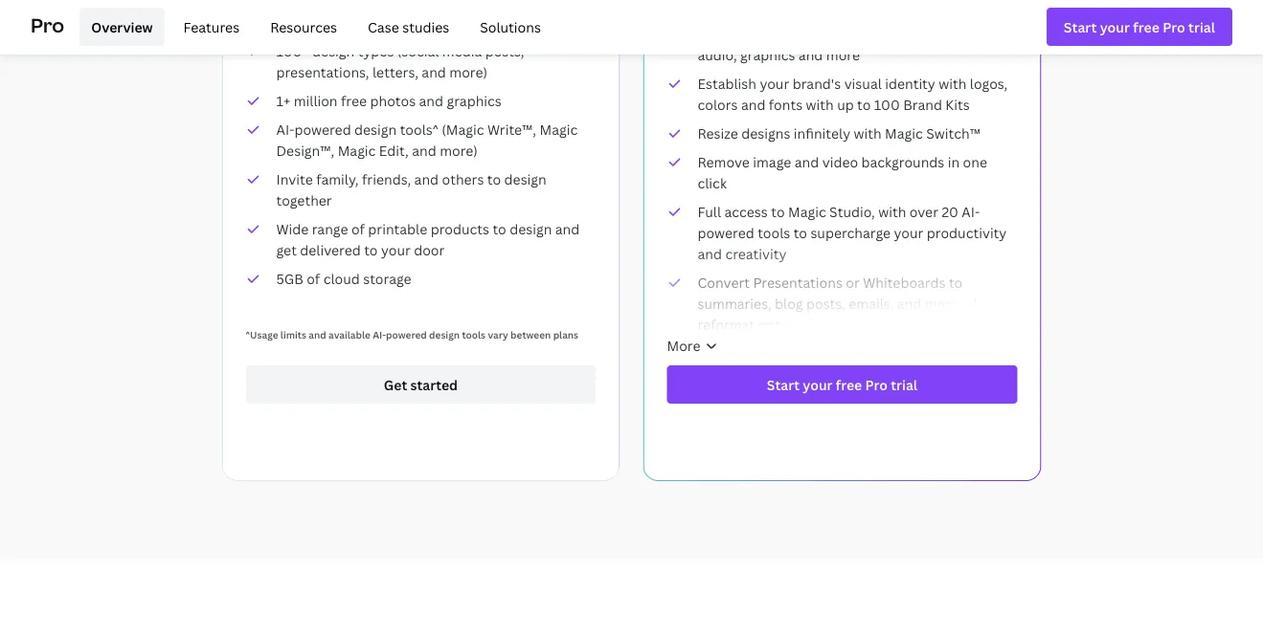Task type: locate. For each thing, give the bounding box(es) containing it.
overview link
[[80, 8, 164, 46]]

resources link
[[259, 8, 349, 46]]

menu bar containing overview
[[72, 8, 552, 46]]

case studies
[[368, 18, 449, 36]]

case studies link
[[356, 8, 461, 46]]

pro element
[[31, 0, 1233, 54]]

features link
[[172, 8, 251, 46]]

menu bar
[[72, 8, 552, 46]]



Task type: describe. For each thing, give the bounding box(es) containing it.
solutions link
[[469, 8, 552, 46]]

features
[[183, 18, 240, 36]]

solutions
[[480, 18, 541, 36]]

case
[[368, 18, 399, 36]]

resources
[[270, 18, 337, 36]]

menu bar inside pro element
[[72, 8, 552, 46]]

overview
[[91, 18, 153, 36]]

pro
[[31, 11, 64, 38]]

studies
[[402, 18, 449, 36]]



Task type: vqa. For each thing, say whether or not it's contained in the screenshot.
Upload dropdown button
no



